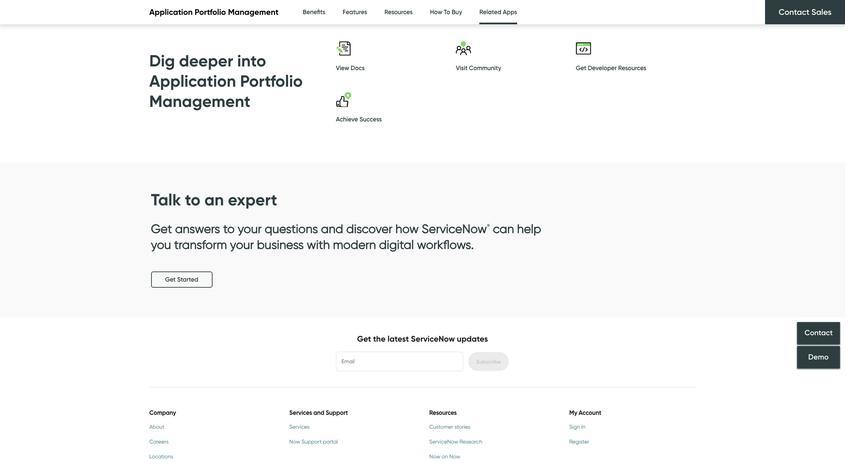 Task type: describe. For each thing, give the bounding box(es) containing it.
related apps link
[[480, 0, 518, 26]]

now support portal
[[290, 439, 338, 445]]

register link
[[570, 438, 694, 446]]

talk to an expert
[[151, 190, 277, 210]]

servicenow research
[[430, 439, 483, 445]]

features
[[343, 8, 367, 16]]

in
[[582, 424, 586, 430]]

developer
[[588, 65, 617, 72]]

business
[[257, 237, 304, 252]]

contact for contact sales
[[779, 7, 810, 17]]

contact for contact
[[805, 329, 834, 338]]

benefits
[[303, 8, 326, 16]]

achieve
[[336, 116, 358, 123]]

about
[[149, 424, 165, 430]]

customer stories
[[430, 424, 471, 430]]

to
[[444, 8, 451, 16]]

about link
[[149, 423, 273, 431]]

management inside dig deeper into application portfolio management
[[149, 91, 251, 111]]

modern
[[333, 237, 376, 252]]

updates
[[457, 334, 488, 344]]

register
[[570, 439, 590, 445]]

dig
[[149, 50, 175, 71]]

Email text field
[[337, 352, 463, 371]]

workflows.
[[417, 237, 474, 252]]

careers link
[[149, 438, 273, 446]]

1 vertical spatial support
[[302, 439, 322, 445]]

get developer resources link
[[576, 41, 696, 76]]

now for now on now
[[430, 454, 441, 460]]

visit
[[456, 65, 468, 72]]

on
[[442, 454, 448, 460]]

developer  icon image
[[576, 41, 592, 56]]

1 application from the top
[[149, 7, 193, 17]]

related
[[480, 8, 502, 16]]

features link
[[343, 0, 367, 25]]

account
[[579, 409, 602, 417]]

application portfolio management
[[149, 7, 279, 17]]

talk
[[151, 190, 181, 210]]

contact link
[[798, 322, 841, 345]]

can help you transform your business with modern digital workflows.
[[151, 222, 542, 252]]

application inside dig deeper into application portfolio management
[[149, 71, 236, 91]]

deeper
[[179, 50, 233, 71]]

how to buy link
[[430, 0, 463, 25]]

help
[[518, 222, 542, 236]]

view
[[336, 65, 350, 72]]

contact sales
[[779, 7, 832, 17]]

get for the
[[357, 334, 371, 344]]

questions
[[265, 222, 318, 236]]

customer
[[430, 424, 454, 430]]

subscribe button
[[469, 352, 509, 371]]

now support portal link
[[290, 438, 413, 446]]

0 vertical spatial management
[[228, 7, 279, 17]]

how
[[430, 8, 443, 16]]

careers
[[149, 439, 169, 445]]

locations link
[[149, 453, 273, 461]]

transform
[[174, 237, 227, 252]]

your inside can help you transform your business with modern digital workflows.
[[230, 237, 254, 252]]

community icon image
[[456, 41, 472, 56]]

0 vertical spatial servicenow
[[422, 222, 487, 236]]

can
[[493, 222, 515, 236]]

docs
[[351, 65, 365, 72]]

my
[[570, 409, 578, 417]]

1 vertical spatial and
[[314, 409, 325, 417]]

get started link
[[151, 272, 213, 288]]

community
[[469, 65, 502, 72]]

sign
[[570, 424, 581, 430]]

you
[[151, 237, 171, 252]]



Task type: vqa. For each thing, say whether or not it's contained in the screenshot.
the that
no



Task type: locate. For each thing, give the bounding box(es) containing it.
get down developer  icon
[[576, 65, 587, 72]]

servicenow research link
[[430, 438, 554, 446]]

0 vertical spatial support
[[326, 409, 348, 417]]

customer stories link
[[430, 423, 554, 431]]

services link
[[290, 423, 413, 431]]

get left the
[[357, 334, 371, 344]]

customer success icon image
[[336, 92, 351, 107]]

an
[[205, 190, 224, 210]]

now on now
[[430, 454, 461, 460]]

services for services
[[290, 424, 310, 430]]

sales
[[812, 7, 832, 17]]

get
[[576, 65, 587, 72], [151, 222, 172, 236], [165, 276, 176, 284], [357, 334, 371, 344]]

0 horizontal spatial resources
[[385, 8, 413, 16]]

apps
[[503, 8, 518, 16]]

get the latest servicenow updates
[[357, 334, 488, 344]]

view docs link
[[336, 41, 456, 76]]

the
[[373, 334, 386, 344]]

1 vertical spatial to
[[223, 222, 235, 236]]

into
[[237, 50, 266, 71]]

servicenow
[[422, 222, 487, 236], [411, 334, 455, 344], [430, 439, 459, 445]]

1 vertical spatial servicenow
[[411, 334, 455, 344]]

resources link
[[385, 0, 413, 25]]

0 vertical spatial and
[[321, 222, 344, 236]]

2 horizontal spatial now
[[450, 454, 461, 460]]

success
[[360, 116, 382, 123]]

application
[[149, 7, 193, 17], [149, 71, 236, 91]]

to right answers in the left of the page
[[223, 222, 235, 236]]

0 vertical spatial contact
[[779, 7, 810, 17]]

locations
[[149, 454, 173, 460]]

get started
[[165, 276, 198, 284]]

0 vertical spatial application
[[149, 7, 193, 17]]

how to buy
[[430, 8, 463, 16]]

services
[[290, 409, 312, 417], [290, 424, 310, 430]]

0 vertical spatial portfolio
[[195, 7, 226, 17]]

1 horizontal spatial now
[[430, 454, 441, 460]]

dig deeper into application portfolio management
[[149, 50, 303, 111]]

portfolio
[[195, 7, 226, 17], [240, 71, 303, 91]]

my account
[[570, 409, 602, 417]]

1 horizontal spatial support
[[326, 409, 348, 417]]

now
[[290, 439, 301, 445], [430, 454, 441, 460], [450, 454, 461, 460]]

support
[[326, 409, 348, 417], [302, 439, 322, 445]]

support left portal
[[302, 439, 322, 445]]

1 vertical spatial portfolio
[[240, 71, 303, 91]]

1 horizontal spatial portfolio
[[240, 71, 303, 91]]

0 horizontal spatial support
[[302, 439, 322, 445]]

to left an
[[185, 190, 201, 210]]

management
[[228, 7, 279, 17], [149, 91, 251, 111]]

subscribe
[[477, 359, 501, 365]]

discover
[[347, 222, 393, 236]]

2 services from the top
[[290, 424, 310, 430]]

contact left 'sales'
[[779, 7, 810, 17]]

started
[[177, 276, 198, 284]]

to
[[185, 190, 201, 210], [223, 222, 235, 236]]

contact up demo
[[805, 329, 834, 338]]

2 vertical spatial servicenow
[[430, 439, 459, 445]]

1 vertical spatial management
[[149, 91, 251, 111]]

get for answers
[[151, 222, 172, 236]]

and up now support portal
[[314, 409, 325, 417]]

1 services from the top
[[290, 409, 312, 417]]

get left started
[[165, 276, 176, 284]]

2 horizontal spatial resources
[[619, 65, 647, 72]]

get developer resources
[[576, 65, 647, 72]]

resources
[[385, 8, 413, 16], [619, 65, 647, 72], [430, 409, 457, 417]]

with
[[307, 237, 330, 252]]

buy
[[452, 8, 463, 16]]

0 vertical spatial to
[[185, 190, 201, 210]]

0 vertical spatial resources
[[385, 8, 413, 16]]

how
[[396, 222, 419, 236]]

1 vertical spatial contact
[[805, 329, 834, 338]]

now for now support portal
[[290, 439, 301, 445]]

achieve success
[[336, 116, 382, 123]]

latest
[[388, 334, 409, 344]]

2 vertical spatial resources
[[430, 409, 457, 417]]

expert
[[228, 190, 277, 210]]

2 application from the top
[[149, 71, 236, 91]]

and up with
[[321, 222, 344, 236]]

get up you
[[151, 222, 172, 236]]

visit community link
[[456, 41, 576, 76]]

1 vertical spatial your
[[230, 237, 254, 252]]

contact sales link
[[766, 0, 846, 24]]

®
[[487, 224, 490, 228]]

company
[[149, 409, 176, 417]]

answers
[[175, 222, 220, 236]]

now on now link
[[430, 453, 554, 461]]

visit community
[[456, 65, 502, 72]]

view docs
[[336, 65, 365, 72]]

get answers to your questions and discover how servicenow ®
[[151, 222, 490, 236]]

stories
[[455, 424, 471, 430]]

portfolio inside dig deeper into application portfolio management
[[240, 71, 303, 91]]

sign in
[[570, 424, 586, 430]]

1 horizontal spatial to
[[223, 222, 235, 236]]

product documentation icon image
[[336, 41, 351, 56]]

get for developer
[[576, 65, 587, 72]]

1 vertical spatial resources
[[619, 65, 647, 72]]

1 horizontal spatial resources
[[430, 409, 457, 417]]

research
[[460, 439, 483, 445]]

portal
[[323, 439, 338, 445]]

get for started
[[165, 276, 176, 284]]

0 vertical spatial your
[[238, 222, 262, 236]]

services and support
[[290, 409, 348, 417]]

services for services and support
[[290, 409, 312, 417]]

support up the services link
[[326, 409, 348, 417]]

0 vertical spatial services
[[290, 409, 312, 417]]

your
[[238, 222, 262, 236], [230, 237, 254, 252]]

0 horizontal spatial portfolio
[[195, 7, 226, 17]]

sign in link
[[570, 423, 694, 431]]

0 horizontal spatial now
[[290, 439, 301, 445]]

0 horizontal spatial to
[[185, 190, 201, 210]]

digital
[[379, 237, 414, 252]]

benefits link
[[303, 0, 326, 25]]

related apps
[[480, 8, 518, 16]]

1 vertical spatial services
[[290, 424, 310, 430]]

achieve success link
[[336, 92, 456, 127]]

demo
[[809, 353, 830, 362]]

1 vertical spatial application
[[149, 71, 236, 91]]

demo link
[[798, 346, 841, 369]]



